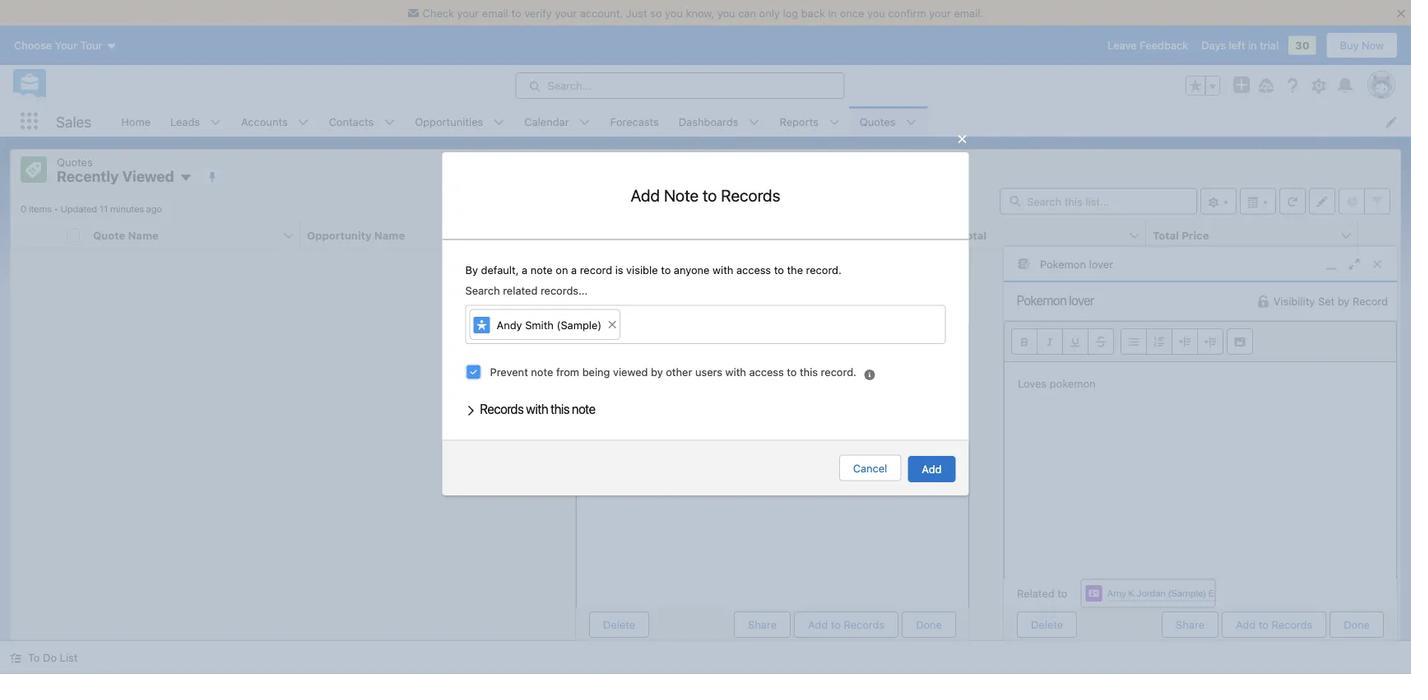 Task type: vqa. For each thing, say whether or not it's contained in the screenshot.
Change Status
no



Task type: locate. For each thing, give the bounding box(es) containing it.
feedback
[[1140, 39, 1189, 52]]

account.
[[580, 7, 623, 19]]

date
[[787, 229, 812, 241]]

format text element up loves pokemon
[[1012, 329, 1115, 355]]

text default image for private
[[909, 295, 922, 308]]

toolbar for knock
[[577, 322, 969, 362]]

1 horizontal spatial share button
[[1162, 612, 1219, 638]]

1 format body element from the left
[[693, 329, 796, 355]]

with right anyone
[[713, 263, 734, 276]]

home
[[121, 115, 151, 128]]

format text element
[[584, 329, 687, 355], [1012, 329, 1115, 355]]

2 horizontal spatial your
[[930, 7, 952, 19]]

note down being
[[572, 401, 596, 417]]

add to records
[[808, 619, 885, 631], [1236, 619, 1313, 631]]

0 horizontal spatial by
[[651, 366, 663, 378]]

add note to records
[[631, 186, 781, 205]]

trial
[[1260, 39, 1279, 52]]

is
[[615, 263, 624, 276]]

1 horizontal spatial by
[[1338, 295, 1350, 308]]

0 horizontal spatial a
[[522, 263, 528, 276]]

None search field
[[1000, 188, 1198, 214]]

1 add to records button from the left
[[794, 612, 899, 638]]

2 vertical spatial note
[[572, 401, 596, 417]]

2 add to records button from the left
[[1222, 612, 1327, 638]]

by default, a note on a record is visible to anyone with access to the record.
[[465, 263, 842, 276]]

1 horizontal spatial your
[[555, 7, 577, 19]]

jordan
[[1137, 587, 1166, 599]]

1 horizontal spatial a
[[571, 263, 577, 276]]

0 horizontal spatial share
[[748, 619, 777, 631]]

Prevent note from being viewed by other users with access to this record. checkbox
[[467, 365, 480, 379]]

1 horizontal spatial delete button
[[1017, 612, 1078, 638]]

name inside 'element'
[[374, 229, 405, 241]]

subtotal button
[[935, 222, 1129, 248]]

0 horizontal spatial (sample)
[[557, 319, 602, 331]]

a right the on
[[571, 263, 577, 276]]

1 share from the left
[[748, 619, 777, 631]]

related to
[[1017, 587, 1068, 600]]

ago
[[146, 203, 162, 214]]

recently viewed|quotes|list view element
[[10, 149, 1402, 641]]

1 horizontal spatial delete status
[[1017, 612, 1162, 638]]

2 done from the left
[[1344, 619, 1371, 631]]

text default image for visibility set by record
[[1258, 295, 1271, 308]]

1 format text element from the left
[[584, 329, 687, 355]]

your right 'verify'
[[555, 7, 577, 19]]

done button inside pokemon lover dialog
[[1330, 612, 1385, 638]]

amy
[[1108, 587, 1127, 599]]

add
[[631, 186, 660, 205], [922, 463, 942, 475], [808, 619, 828, 631], [1236, 619, 1256, 631]]

to
[[512, 7, 522, 19], [703, 186, 717, 205], [661, 263, 671, 276], [774, 263, 784, 276], [787, 366, 797, 378], [1058, 587, 1068, 600], [831, 619, 841, 631], [1259, 619, 1269, 631]]

expiration date element
[[724, 222, 945, 249]]

0 vertical spatial note
[[531, 263, 553, 276]]

know,
[[686, 7, 715, 19]]

list view controls image
[[1201, 188, 1237, 214]]

cell inside recently viewed|quotes|list view element
[[60, 222, 86, 249]]

andy smith (sample) link
[[470, 309, 621, 340]]

(sample) left the 'esq.'
[[1169, 587, 1207, 599]]

leads list item
[[161, 106, 231, 137]]

1 delete from the left
[[603, 619, 636, 631]]

check
[[423, 7, 454, 19]]

with
[[713, 263, 734, 276], [726, 366, 747, 378], [526, 401, 549, 417]]

1 add to records from the left
[[808, 619, 885, 631]]

accounts list item
[[231, 106, 319, 137]]

share for loves pokemon
[[1176, 619, 1205, 631]]

2 format text element from the left
[[1012, 329, 1115, 355]]

calendar link
[[515, 106, 579, 137]]

in right left
[[1249, 39, 1257, 52]]

2 you from the left
[[718, 7, 736, 19]]

delete inside pokemon lover dialog
[[1031, 619, 1064, 631]]

your left email.
[[930, 7, 952, 19]]

leads link
[[161, 106, 210, 137]]

1 horizontal spatial in
[[1249, 39, 1257, 52]]

cell
[[60, 222, 86, 249]]

name for quote name
[[128, 229, 159, 241]]

by
[[1338, 295, 1350, 308], [651, 366, 663, 378]]

1 horizontal spatial done
[[1344, 619, 1371, 631]]

0 horizontal spatial your
[[457, 7, 479, 19]]

delete inside "open sesame" dialog
[[603, 619, 636, 631]]

your left the email at the top left of the page
[[457, 7, 479, 19]]

name inside "element"
[[128, 229, 159, 241]]

add to records inside pokemon lover dialog
[[1236, 619, 1313, 631]]

knock knock
[[622, 377, 691, 389]]

0 horizontal spatial done
[[916, 619, 943, 631]]

recently viewed
[[57, 168, 174, 185]]

contacts link
[[319, 106, 384, 137]]

records inside "open sesame" dialog
[[844, 619, 885, 631]]

2 horizontal spatial you
[[868, 7, 886, 19]]

to do list
[[28, 652, 78, 664]]

share inside pokemon lover dialog
[[1176, 619, 1205, 631]]

k
[[1129, 587, 1135, 599]]

viewed
[[122, 168, 174, 185]]

1 vertical spatial this
[[551, 401, 570, 417]]

0 vertical spatial record.
[[806, 263, 842, 276]]

loves pokemon
[[1018, 377, 1096, 389]]

with right users
[[726, 366, 747, 378]]

1 horizontal spatial add to records button
[[1222, 612, 1327, 638]]

3 your from the left
[[930, 7, 952, 19]]

note
[[664, 186, 699, 205]]

a up search related records...
[[522, 263, 528, 276]]

format text element up viewed
[[584, 329, 687, 355]]

1 a from the left
[[522, 263, 528, 276]]

check your email to verify your account. just so you know, you can only log back in once you confirm your email.
[[423, 7, 984, 19]]

delete status
[[589, 612, 734, 638], [1017, 612, 1162, 638]]

done button inside "open sesame" dialog
[[902, 612, 957, 638]]

0 horizontal spatial add to records
[[808, 619, 885, 631]]

(sample) inside pokemon lover dialog
[[1169, 587, 1207, 599]]

toolbar inside "open sesame" dialog
[[577, 322, 969, 362]]

by left other
[[651, 366, 663, 378]]

1 horizontal spatial done button
[[1330, 612, 1385, 638]]

this
[[800, 366, 818, 378], [551, 401, 570, 417]]

delete status inside pokemon lover dialog
[[1017, 612, 1162, 638]]

1 delete status from the left
[[589, 612, 734, 638]]

2 share from the left
[[1176, 619, 1205, 631]]

1 delete button from the left
[[589, 612, 650, 638]]

contact image
[[1086, 585, 1103, 602]]

note left from
[[531, 366, 554, 378]]

1 toolbar from the left
[[577, 322, 969, 362]]

records
[[721, 186, 781, 205], [480, 401, 524, 417], [844, 619, 885, 631], [1272, 619, 1313, 631]]

0 horizontal spatial name
[[128, 229, 159, 241]]

2 text default image from the left
[[1258, 295, 1271, 308]]

delete button
[[589, 612, 650, 638], [1017, 612, 1078, 638]]

format text element inside "open sesame" dialog
[[584, 329, 687, 355]]

2 done button from the left
[[1330, 612, 1385, 638]]

records with this note
[[480, 401, 596, 417]]

in right 'back'
[[828, 7, 837, 19]]

with down prevent
[[526, 401, 549, 417]]

0 horizontal spatial format text element
[[584, 329, 687, 355]]

1 horizontal spatial add to records
[[1236, 619, 1313, 631]]

quotes down sales
[[57, 156, 93, 168]]

text default image left private
[[909, 295, 922, 308]]

text default image inside pokemon lover dialog
[[1258, 295, 1271, 308]]

forecasts
[[610, 115, 659, 128]]

contacts
[[329, 115, 374, 128]]

pokemon
[[1040, 258, 1087, 270]]

1 horizontal spatial you
[[718, 7, 736, 19]]

done
[[916, 619, 943, 631], [1344, 619, 1371, 631]]

format body element
[[693, 329, 796, 355], [1121, 329, 1224, 355]]

2 toolbar from the left
[[1005, 322, 1397, 362]]

total price button
[[1147, 222, 1340, 248]]

toolbar inside pokemon lover dialog
[[1005, 322, 1397, 362]]

1 horizontal spatial this
[[800, 366, 818, 378]]

a
[[522, 263, 528, 276], [571, 263, 577, 276]]

opportunities link
[[405, 106, 493, 137]]

0 horizontal spatial toolbar
[[577, 322, 969, 362]]

by right set
[[1338, 295, 1350, 308]]

delete status inside "open sesame" dialog
[[589, 612, 734, 638]]

1 horizontal spatial format text element
[[1012, 329, 1115, 355]]

(sample)
[[557, 319, 602, 331], [1169, 587, 1207, 599]]

0 horizontal spatial done button
[[902, 612, 957, 638]]

default,
[[481, 263, 519, 276]]

reports list item
[[770, 106, 850, 137]]

0 vertical spatial access
[[737, 263, 771, 276]]

0 horizontal spatial text default image
[[909, 295, 922, 308]]

record.
[[806, 263, 842, 276], [821, 366, 857, 378]]

1 horizontal spatial quotes
[[860, 115, 896, 128]]

0 horizontal spatial add to records button
[[794, 612, 899, 638]]

1 horizontal spatial format body element
[[1121, 329, 1224, 355]]

2 add to records from the left
[[1236, 619, 1313, 631]]

1 done button from the left
[[902, 612, 957, 638]]

quotes right reports "list item"
[[860, 115, 896, 128]]

(sample) down the records...
[[557, 319, 602, 331]]

list
[[111, 106, 1412, 137]]

format body element for knock
[[693, 329, 796, 355]]

leads
[[170, 115, 200, 128]]

0 horizontal spatial format body element
[[693, 329, 796, 355]]

1 vertical spatial (sample)
[[1169, 587, 1207, 599]]

0 horizontal spatial delete
[[603, 619, 636, 631]]

0 horizontal spatial delete status
[[589, 612, 734, 638]]

1 vertical spatial quotes
[[57, 156, 93, 168]]

back
[[802, 7, 826, 19]]

you left can
[[718, 7, 736, 19]]

0 horizontal spatial share button
[[734, 612, 791, 638]]

being
[[583, 366, 610, 378]]

quote name
[[93, 229, 159, 241]]

record
[[580, 263, 613, 276]]

done inside pokemon lover dialog
[[1344, 619, 1371, 631]]

None text field
[[576, 282, 733, 319], [1004, 282, 1161, 319], [576, 282, 733, 319], [1004, 282, 1161, 319]]

access down expiration
[[737, 263, 771, 276]]

just
[[626, 7, 648, 19]]

1 horizontal spatial delete
[[1031, 619, 1064, 631]]

Search Recently Viewed list view. search field
[[1000, 188, 1198, 214]]

delete
[[603, 619, 636, 631], [1031, 619, 1064, 631]]

quote
[[93, 229, 125, 241]]

you right once
[[868, 7, 886, 19]]

toolbar
[[577, 322, 969, 362], [1005, 322, 1397, 362]]

11
[[99, 203, 108, 214]]

sesame
[[640, 258, 679, 270]]

1 horizontal spatial share
[[1176, 619, 1205, 631]]

confirm
[[888, 7, 927, 19]]

knock
[[622, 377, 656, 389]]

note for this
[[572, 401, 596, 417]]

delete for loves
[[1031, 619, 1064, 631]]

2 name from the left
[[374, 229, 405, 241]]

pokemon lover dialog
[[1003, 246, 1399, 641]]

days
[[1202, 39, 1226, 52]]

delete status for pokemon
[[1017, 612, 1162, 638]]

group
[[1186, 76, 1221, 96]]

expiration date
[[730, 229, 812, 241]]

1 horizontal spatial text default image
[[1258, 295, 1271, 308]]

0 vertical spatial by
[[1338, 295, 1350, 308]]

text default image
[[909, 295, 922, 308], [1258, 295, 1271, 308]]

set
[[1319, 295, 1335, 308]]

add to records for loves pokemon
[[1236, 619, 1313, 631]]

2 format body element from the left
[[1121, 329, 1224, 355]]

text default image left visibility
[[1258, 295, 1271, 308]]

2 share button from the left
[[1162, 612, 1219, 638]]

0 horizontal spatial you
[[665, 7, 683, 19]]

2 delete status from the left
[[1017, 612, 1162, 638]]

note
[[531, 263, 553, 276], [531, 366, 554, 378], [572, 401, 596, 417]]

1 horizontal spatial (sample)
[[1169, 587, 1207, 599]]

only
[[759, 7, 780, 19]]

visible
[[627, 263, 658, 276]]

share button for knock knock
[[734, 612, 791, 638]]

1 share button from the left
[[734, 612, 791, 638]]

text default image inside "open sesame" dialog
[[909, 295, 922, 308]]

done inside "open sesame" dialog
[[916, 619, 943, 631]]

add inside "open sesame" dialog
[[808, 619, 828, 631]]

format text element for knock
[[584, 329, 687, 355]]

share button inside "open sesame" dialog
[[734, 612, 791, 638]]

access right users
[[749, 366, 784, 378]]

0 vertical spatial this
[[800, 366, 818, 378]]

0 vertical spatial in
[[828, 7, 837, 19]]

name down ago
[[128, 229, 159, 241]]

add to records inside "open sesame" dialog
[[808, 619, 885, 631]]

1 horizontal spatial name
[[374, 229, 405, 241]]

the
[[787, 263, 803, 276]]

format text element inside pokemon lover dialog
[[1012, 329, 1115, 355]]

list
[[60, 652, 78, 664]]

2 delete button from the left
[[1017, 612, 1078, 638]]

syncing element
[[512, 222, 733, 249]]

•
[[54, 203, 58, 214]]

reports
[[780, 115, 819, 128]]

1 done from the left
[[916, 619, 943, 631]]

on
[[556, 263, 568, 276]]

switching
[[666, 433, 713, 445]]

share
[[748, 619, 777, 631], [1176, 619, 1205, 631]]

1 name from the left
[[128, 229, 159, 241]]

name right opportunity
[[374, 229, 405, 241]]

select list display image
[[1241, 188, 1277, 214]]

you right 'so'
[[665, 7, 683, 19]]

1 text default image from the left
[[909, 295, 922, 308]]

name for opportunity name
[[374, 229, 405, 241]]

add button
[[908, 456, 956, 482]]

quote name button
[[86, 222, 282, 248]]

0 vertical spatial quotes
[[860, 115, 896, 128]]

andy smith (sample)
[[497, 319, 602, 331]]

2 delete from the left
[[1031, 619, 1064, 631]]

0 vertical spatial (sample)
[[557, 319, 602, 331]]

prevent note from being viewed by other users with access to this record.
[[490, 366, 857, 378]]

share button inside pokemon lover dialog
[[1162, 612, 1219, 638]]

toolbar for pokemon
[[1005, 322, 1397, 362]]

1 horizontal spatial toolbar
[[1005, 322, 1397, 362]]

calendar list item
[[515, 106, 601, 137]]

subtotal element
[[935, 222, 1157, 249]]

share inside "open sesame" dialog
[[748, 619, 777, 631]]

0 horizontal spatial delete button
[[589, 612, 650, 638]]

note left the on
[[531, 263, 553, 276]]

now
[[1362, 39, 1385, 52]]

accounts link
[[231, 106, 298, 137]]

opportunity
[[307, 229, 372, 241]]

item number element
[[11, 222, 60, 249]]

calendar
[[525, 115, 569, 128]]



Task type: describe. For each thing, give the bounding box(es) containing it.
dashboards
[[679, 115, 739, 128]]

verify
[[525, 7, 552, 19]]

delete button for knock
[[589, 612, 650, 638]]

recently viewed status
[[21, 203, 60, 214]]

add inside pokemon lover dialog
[[1236, 619, 1256, 631]]

delete button for loves
[[1017, 612, 1078, 638]]

quotes image
[[21, 156, 47, 183]]

add to records button for knock
[[794, 612, 899, 638]]

accounts
[[241, 115, 288, 128]]

amy k jordan (sample) esq. link
[[1108, 586, 1227, 601]]

opportunity name element
[[300, 222, 522, 249]]

prevent
[[490, 366, 528, 378]]

format text element for loves
[[1012, 329, 1115, 355]]

reports link
[[770, 106, 829, 137]]

quote name element
[[86, 222, 310, 249]]

search... button
[[516, 73, 845, 99]]

dashboards list item
[[669, 106, 770, 137]]

open sesame
[[612, 258, 679, 270]]

cancel
[[853, 462, 888, 474]]

leave feedback link
[[1108, 39, 1189, 52]]

to do list button
[[0, 641, 88, 674]]

0 items • updated 11 minutes ago
[[21, 203, 162, 214]]

contacts list item
[[319, 106, 405, 137]]

done button for private
[[902, 612, 957, 638]]

0 horizontal spatial quotes
[[57, 156, 93, 168]]

action element
[[1358, 222, 1401, 249]]

quotes link
[[850, 106, 906, 137]]

smith
[[525, 319, 554, 331]]

0
[[21, 203, 27, 214]]

email
[[482, 7, 509, 19]]

viewed
[[613, 366, 648, 378]]

Compose text text field
[[577, 362, 969, 608]]

text default image
[[10, 652, 21, 664]]

subtotal
[[942, 229, 987, 241]]

total
[[1153, 229, 1180, 241]]

1 vertical spatial with
[[726, 366, 747, 378]]

delete for knock
[[603, 619, 636, 631]]

1 vertical spatial record.
[[821, 366, 857, 378]]

action image
[[1358, 222, 1401, 248]]

opportunities list item
[[405, 106, 515, 137]]

cancel button
[[839, 455, 902, 481]]

leave
[[1108, 39, 1137, 52]]

opportunity name
[[307, 229, 405, 241]]

2 a from the left
[[571, 263, 577, 276]]

amy k jordan (sample) esq.
[[1108, 587, 1227, 599]]

lover
[[1089, 258, 1114, 270]]

Compose text text field
[[1005, 362, 1397, 578]]

share for knock knock
[[748, 619, 777, 631]]

3 you from the left
[[868, 7, 886, 19]]

item number image
[[11, 222, 60, 248]]

by
[[465, 263, 478, 276]]

list containing home
[[111, 106, 1412, 137]]

2 vertical spatial with
[[526, 401, 549, 417]]

pokemon
[[1050, 377, 1096, 389]]

1 you from the left
[[665, 7, 683, 19]]

by inside pokemon lover dialog
[[1338, 295, 1350, 308]]

once
[[840, 7, 865, 19]]

add to records button for pokemon
[[1222, 612, 1327, 638]]

add to records for knock knock
[[808, 619, 885, 631]]

esq.
[[1209, 587, 1227, 599]]

buy
[[1341, 39, 1359, 52]]

note for a
[[531, 263, 553, 276]]

views.
[[734, 433, 765, 445]]

quotes list item
[[850, 106, 927, 137]]

opportunities
[[415, 115, 483, 128]]

leave feedback
[[1108, 39, 1189, 52]]

items
[[29, 203, 52, 214]]

expiration date button
[[724, 222, 917, 248]]

0 horizontal spatial this
[[551, 401, 570, 417]]

log
[[783, 7, 799, 19]]

total price
[[1153, 229, 1210, 241]]

1 vertical spatial by
[[651, 366, 663, 378]]

search
[[465, 284, 500, 296]]

private
[[925, 295, 960, 308]]

do
[[43, 652, 57, 664]]

done for private
[[916, 619, 943, 631]]

2 your from the left
[[555, 7, 577, 19]]

expiration
[[730, 229, 784, 241]]

total price element
[[1147, 222, 1368, 249]]

1 vertical spatial access
[[749, 366, 784, 378]]

users
[[696, 366, 723, 378]]

1 vertical spatial note
[[531, 366, 554, 378]]

updated
[[60, 203, 97, 214]]

share button for loves pokemon
[[1162, 612, 1219, 638]]

buy now
[[1341, 39, 1385, 52]]

record
[[1353, 295, 1389, 308]]

1 vertical spatial in
[[1249, 39, 1257, 52]]

from
[[556, 366, 580, 378]]

format body element for pokemon
[[1121, 329, 1224, 355]]

andy
[[497, 319, 522, 331]]

records inside pokemon lover dialog
[[1272, 619, 1313, 631]]

delete status for knock
[[589, 612, 734, 638]]

other
[[666, 366, 693, 378]]

email.
[[954, 7, 984, 19]]

records...
[[541, 284, 588, 296]]

dashboards link
[[669, 106, 749, 137]]

add inside add button
[[922, 463, 942, 475]]

quotes inside 'list item'
[[860, 115, 896, 128]]

related
[[1017, 587, 1055, 600]]

try
[[647, 433, 663, 445]]

pokemon lover
[[1040, 258, 1114, 270]]

visibility
[[1274, 295, 1316, 308]]

to inside "open sesame" dialog
[[831, 619, 841, 631]]

done for visibility set by record
[[1344, 619, 1371, 631]]

syncing button
[[512, 222, 705, 248]]

1 your from the left
[[457, 7, 479, 19]]

open sesame dialog
[[575, 246, 971, 650]]

days left in trial
[[1202, 39, 1279, 52]]

forecasts link
[[601, 106, 669, 137]]

minutes
[[110, 203, 144, 214]]

search...
[[548, 79, 592, 92]]

done button for visibility set by record
[[1330, 612, 1385, 638]]

buy now button
[[1327, 32, 1399, 59]]

0 vertical spatial with
[[713, 263, 734, 276]]

sales
[[56, 113, 92, 130]]

0 horizontal spatial in
[[828, 7, 837, 19]]

list
[[716, 433, 731, 445]]

knock
[[658, 377, 691, 389]]

none search field inside recently viewed|quotes|list view element
[[1000, 188, 1198, 214]]

to
[[28, 652, 40, 664]]

recently
[[57, 168, 119, 185]]

opportunity name button
[[300, 222, 494, 248]]

search related records...
[[465, 284, 588, 296]]



